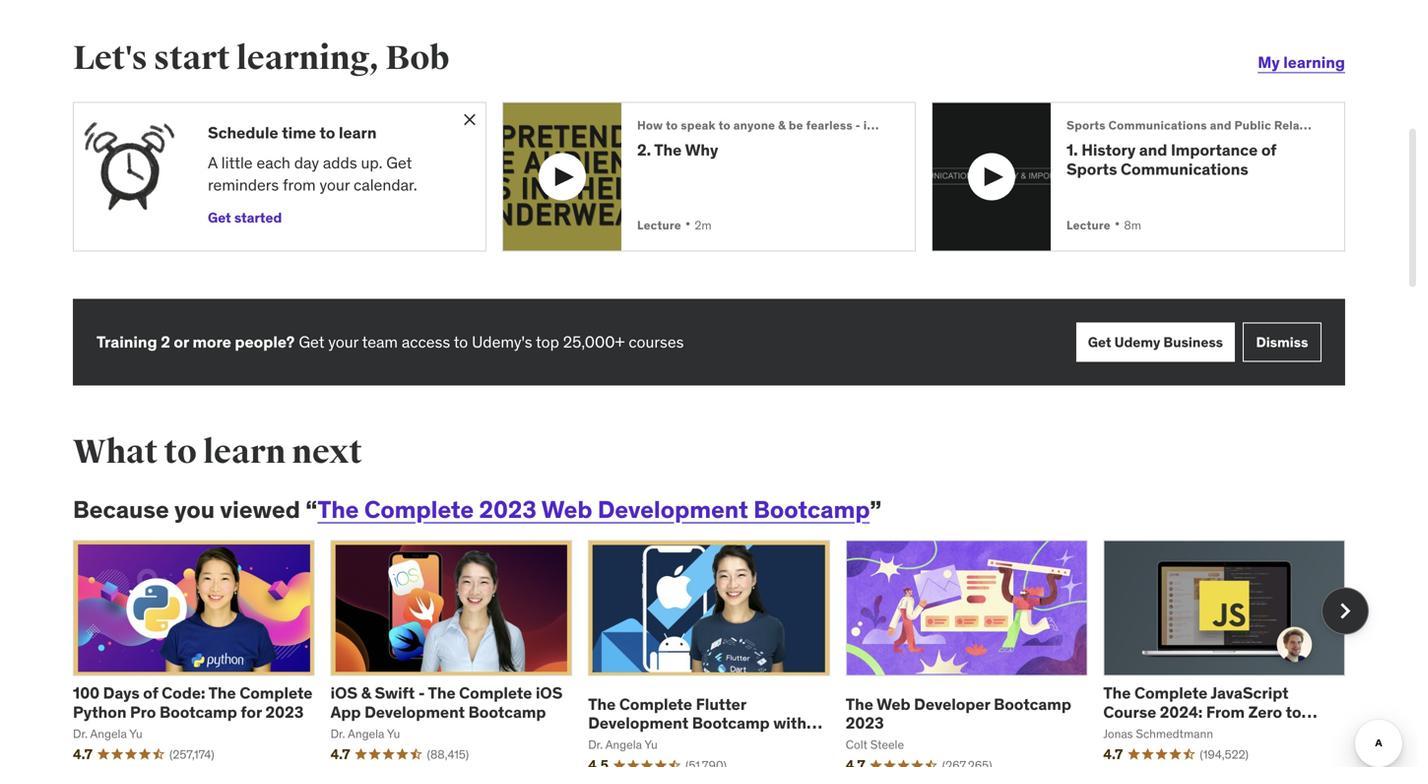 Task type: vqa. For each thing, say whether or not it's contained in the screenshot.
the left iOS
yes



Task type: describe. For each thing, give the bounding box(es) containing it.
2.
[[637, 140, 651, 160]]

you
[[174, 495, 215, 525]]

than
[[903, 118, 930, 133]]

learning
[[1284, 52, 1346, 72]]

- inside how to speak to anyone & be fearless - in less than 55 min 2. the why
[[856, 118, 861, 133]]

get inside get started 'button'
[[208, 209, 231, 226]]

100
[[73, 683, 100, 703]]

importance
[[1171, 140, 1258, 160]]

1 horizontal spatial 2023
[[479, 495, 537, 525]]

1 vertical spatial communications
[[1121, 159, 1249, 179]]

less
[[877, 118, 901, 133]]

2. the why link
[[637, 140, 884, 160]]

- inside ios & swift - the complete ios app development bootcamp
[[418, 683, 425, 703]]

bob
[[385, 38, 450, 79]]

100 days of code: the complete python pro bootcamp for 2023 link
[[73, 683, 313, 722]]

the inside "100 days of code: the complete python pro bootcamp for 2023"
[[208, 683, 236, 703]]

dismiss
[[1256, 333, 1309, 351]]

lecture for 2. the why
[[637, 217, 681, 233]]

fearless
[[806, 118, 853, 133]]

development for app
[[365, 702, 465, 722]]

adds
[[323, 153, 357, 173]]

why
[[685, 140, 718, 160]]

or
[[174, 332, 189, 352]]

carousel element
[[73, 540, 1369, 767]]

training 2 or more people? get your team access to udemy's top 25,000+ courses
[[97, 332, 684, 352]]

to right "access"
[[454, 332, 468, 352]]

"
[[306, 495, 318, 525]]

ios & swift - the complete ios app development bootcamp
[[331, 683, 563, 722]]

my learning
[[1258, 52, 1346, 72]]

next
[[292, 432, 362, 473]]

from
[[283, 175, 316, 195]]

calendar.
[[354, 175, 417, 195]]

the inside the complete flutter development bootcamp with dart
[[588, 694, 616, 714]]

2m
[[695, 217, 712, 233]]

the down next
[[318, 495, 359, 525]]

swift
[[375, 683, 415, 703]]

25,000+
[[563, 332, 625, 352]]

of inside sports communications and public relations 1. history and importance of sports communications
[[1262, 140, 1277, 160]]

courses
[[629, 332, 684, 352]]

how to speak to anyone & be fearless - in less than 55 min 2. the why
[[637, 118, 972, 160]]

get udemy business link
[[1076, 323, 1235, 362]]

1 vertical spatial your
[[328, 332, 359, 352]]

2 ios from the left
[[536, 683, 563, 703]]

speak
[[681, 118, 716, 133]]

8m
[[1124, 217, 1142, 233]]

pro
[[130, 702, 156, 722]]

• for 2. the why
[[685, 214, 691, 234]]

let's start learning, bob
[[73, 38, 450, 79]]

get right people?
[[299, 332, 325, 352]]

udemy
[[1115, 333, 1161, 351]]

to inside the complete javascript course 2024: from zero to expert!
[[1286, 702, 1302, 722]]

learn inside schedule time to learn a little each day adds up. get reminders from your calendar.
[[339, 123, 377, 143]]

1 vertical spatial learn
[[203, 432, 286, 473]]

training
[[97, 332, 157, 352]]

ios & swift - the complete ios app development bootcamp link
[[331, 683, 563, 722]]

get inside get udemy business link
[[1088, 333, 1112, 351]]

complete for -
[[459, 683, 532, 703]]

• for 1. history and importance of sports communications
[[1115, 214, 1121, 234]]

viewed
[[220, 495, 300, 525]]

sports communications and public relations 1. history and importance of sports communications
[[1067, 118, 1329, 179]]

1 sports from the top
[[1067, 118, 1106, 133]]

the complete 2023 web development bootcamp link
[[318, 495, 870, 525]]

min
[[950, 118, 972, 133]]

the complete flutter development bootcamp with dart link
[[588, 694, 823, 752]]

how
[[637, 118, 663, 133]]

1.
[[1067, 140, 1078, 160]]

& inside ios & swift - the complete ios app development bootcamp
[[361, 683, 371, 703]]

lecture • 8m
[[1067, 214, 1142, 234]]

what
[[73, 432, 158, 473]]

a
[[208, 153, 218, 173]]

bootcamp inside the web developer bootcamp 2023
[[994, 694, 1072, 714]]

next image
[[1330, 596, 1361, 627]]

my learning link
[[1258, 39, 1346, 86]]

to right speak
[[719, 118, 731, 133]]

get inside schedule time to learn a little each day adds up. get reminders from your calendar.
[[386, 153, 412, 173]]

bootcamp inside "100 days of code: the complete python pro bootcamp for 2023"
[[160, 702, 237, 722]]

reminders
[[208, 175, 279, 195]]

my
[[1258, 52, 1280, 72]]

be
[[789, 118, 804, 133]]

history
[[1082, 140, 1136, 160]]

100 days of code: the complete python pro bootcamp for 2023
[[73, 683, 313, 722]]

2
[[161, 332, 170, 352]]

web inside the web developer bootcamp 2023
[[877, 694, 911, 714]]

learning,
[[236, 38, 379, 79]]

code:
[[162, 683, 205, 703]]

dismiss button
[[1243, 323, 1322, 362]]

"
[[870, 495, 882, 525]]

schedule
[[208, 123, 278, 143]]

business
[[1164, 333, 1223, 351]]

2024:
[[1160, 702, 1203, 722]]

top
[[536, 332, 559, 352]]



Task type: locate. For each thing, give the bounding box(es) containing it.
to inside schedule time to learn a little each day adds up. get reminders from your calendar.
[[320, 123, 335, 143]]

& right app
[[361, 683, 371, 703]]

days
[[103, 683, 140, 703]]

0 vertical spatial &
[[778, 118, 786, 133]]

1 vertical spatial &
[[361, 683, 371, 703]]

2023 inside the web developer bootcamp 2023
[[846, 713, 884, 733]]

your inside schedule time to learn a little each day adds up. get reminders from your calendar.
[[320, 175, 350, 195]]

1 vertical spatial web
[[877, 694, 911, 714]]

lecture for 1. history and importance of sports communications
[[1067, 217, 1111, 233]]

the right the with
[[846, 694, 874, 714]]

bootcamp inside the complete flutter development bootcamp with dart
[[692, 713, 770, 733]]

to right time
[[320, 123, 335, 143]]

&
[[778, 118, 786, 133], [361, 683, 371, 703]]

communications up 1. history and importance of sports communications link
[[1109, 118, 1207, 133]]

communications up 8m
[[1121, 159, 1249, 179]]

close image
[[460, 110, 480, 130]]

with
[[773, 713, 807, 733]]

development inside ios & swift - the complete ios app development bootcamp
[[365, 702, 465, 722]]

1 horizontal spatial of
[[1262, 140, 1277, 160]]

2 lecture from the left
[[1067, 217, 1111, 233]]

0 vertical spatial learn
[[339, 123, 377, 143]]

expert!
[[1104, 721, 1158, 741]]

2023 inside "100 days of code: the complete python pro bootcamp for 2023"
[[265, 702, 304, 722]]

the right 2.
[[654, 140, 682, 160]]

your
[[320, 175, 350, 195], [328, 332, 359, 352]]

the up dart
[[588, 694, 616, 714]]

the left for
[[208, 683, 236, 703]]

course
[[1104, 702, 1157, 722]]

complete inside "100 days of code: the complete python pro bootcamp for 2023"
[[240, 683, 313, 703]]

1 horizontal spatial &
[[778, 118, 786, 133]]

get left started on the left top of the page
[[208, 209, 231, 226]]

0 horizontal spatial learn
[[203, 432, 286, 473]]

1 vertical spatial -
[[418, 683, 425, 703]]

for
[[241, 702, 262, 722]]

0 horizontal spatial ios
[[331, 683, 358, 703]]

• left 2m
[[685, 214, 691, 234]]

to right zero
[[1286, 702, 1302, 722]]

0 horizontal spatial -
[[418, 683, 425, 703]]

complete inside the complete javascript course 2024: from zero to expert!
[[1135, 683, 1208, 703]]

zero
[[1249, 702, 1283, 722]]

1. history and importance of sports communications link
[[1067, 140, 1313, 179]]

0 vertical spatial your
[[320, 175, 350, 195]]

2 • from the left
[[1115, 214, 1121, 234]]

of down public
[[1262, 140, 1277, 160]]

more
[[193, 332, 231, 352]]

bootcamp
[[754, 495, 870, 525], [994, 694, 1072, 714], [160, 702, 237, 722], [469, 702, 546, 722], [692, 713, 770, 733]]

learn
[[339, 123, 377, 143], [203, 432, 286, 473]]

javascript
[[1211, 683, 1289, 703]]

of right days
[[143, 683, 158, 703]]

1 horizontal spatial and
[[1210, 118, 1232, 133]]

development for web
[[598, 495, 748, 525]]

to up you
[[164, 432, 197, 473]]

sports
[[1067, 118, 1106, 133], [1067, 159, 1117, 179]]

complete
[[364, 495, 474, 525], [240, 683, 313, 703], [459, 683, 532, 703], [1135, 683, 1208, 703], [619, 694, 693, 714]]

start
[[154, 38, 230, 79]]

the
[[654, 140, 682, 160], [318, 495, 359, 525], [208, 683, 236, 703], [428, 683, 456, 703], [1104, 683, 1131, 703], [588, 694, 616, 714], [846, 694, 874, 714]]

public
[[1235, 118, 1272, 133]]

55
[[933, 118, 947, 133]]

lecture left 2m
[[637, 217, 681, 233]]

lecture left 8m
[[1067, 217, 1111, 233]]

2 horizontal spatial 2023
[[846, 713, 884, 733]]

2 sports from the top
[[1067, 159, 1117, 179]]

flutter
[[696, 694, 746, 714]]

schedule time to learn a little each day adds up. get reminders from your calendar.
[[208, 123, 417, 195]]

1 horizontal spatial learn
[[339, 123, 377, 143]]

1 horizontal spatial -
[[856, 118, 861, 133]]

of inside "100 days of code: the complete python pro bootcamp for 2023"
[[143, 683, 158, 703]]

complete for code:
[[240, 683, 313, 703]]

your down adds
[[320, 175, 350, 195]]

lecture inside lecture • 2m
[[637, 217, 681, 233]]

get started
[[208, 209, 282, 226]]

1 vertical spatial and
[[1139, 140, 1168, 160]]

your left team
[[328, 332, 359, 352]]

sports up 1.
[[1067, 118, 1106, 133]]

the complete flutter development bootcamp with dart
[[588, 694, 807, 752]]

•
[[685, 214, 691, 234], [1115, 214, 1121, 234]]

0 horizontal spatial and
[[1139, 140, 1168, 160]]

complete for "
[[364, 495, 474, 525]]

the web developer bootcamp 2023 link
[[846, 694, 1072, 733]]

in
[[864, 118, 874, 133]]

because
[[73, 495, 169, 525]]

& left be
[[778, 118, 786, 133]]

started
[[234, 209, 282, 226]]

- right swift
[[418, 683, 425, 703]]

0 vertical spatial and
[[1210, 118, 1232, 133]]

0 vertical spatial of
[[1262, 140, 1277, 160]]

udemy's
[[472, 332, 532, 352]]

sports up lecture • 8m
[[1067, 159, 1117, 179]]

get up the "calendar." at top left
[[386, 153, 412, 173]]

0 horizontal spatial •
[[685, 214, 691, 234]]

development inside the complete flutter development bootcamp with dart
[[588, 713, 689, 733]]

0 vertical spatial sports
[[1067, 118, 1106, 133]]

the inside the complete javascript course 2024: from zero to expert!
[[1104, 683, 1131, 703]]

complete inside the complete flutter development bootcamp with dart
[[619, 694, 693, 714]]

day
[[294, 153, 319, 173]]

get left the udemy
[[1088, 333, 1112, 351]]

get started button
[[208, 204, 282, 232]]

what to learn next
[[73, 432, 362, 473]]

1 horizontal spatial web
[[877, 694, 911, 714]]

each
[[257, 153, 290, 173]]

1 horizontal spatial ios
[[536, 683, 563, 703]]

and right history at the right top of page
[[1139, 140, 1168, 160]]

from
[[1207, 702, 1245, 722]]

relations
[[1274, 118, 1329, 133]]

2023
[[479, 495, 537, 525], [265, 702, 304, 722], [846, 713, 884, 733]]

0 horizontal spatial 2023
[[265, 702, 304, 722]]

- left in
[[856, 118, 861, 133]]

learn up viewed
[[203, 432, 286, 473]]

0 horizontal spatial lecture
[[637, 217, 681, 233]]

• left 8m
[[1115, 214, 1121, 234]]

of
[[1262, 140, 1277, 160], [143, 683, 158, 703]]

dart
[[588, 732, 621, 752]]

because you viewed " the complete 2023 web development bootcamp "
[[73, 495, 882, 525]]

the inside ios & swift - the complete ios app development bootcamp
[[428, 683, 456, 703]]

lecture
[[637, 217, 681, 233], [1067, 217, 1111, 233]]

time
[[282, 123, 316, 143]]

get
[[386, 153, 412, 173], [208, 209, 231, 226], [299, 332, 325, 352], [1088, 333, 1112, 351]]

bootcamp inside ios & swift - the complete ios app development bootcamp
[[469, 702, 546, 722]]

0 vertical spatial communications
[[1109, 118, 1207, 133]]

learn up up.
[[339, 123, 377, 143]]

ios
[[331, 683, 358, 703], [536, 683, 563, 703]]

1 horizontal spatial lecture
[[1067, 217, 1111, 233]]

development
[[598, 495, 748, 525], [365, 702, 465, 722], [588, 713, 689, 733]]

anyone
[[734, 118, 775, 133]]

0 vertical spatial -
[[856, 118, 861, 133]]

up.
[[361, 153, 383, 173]]

& inside how to speak to anyone & be fearless - in less than 55 min 2. the why
[[778, 118, 786, 133]]

the complete javascript course 2024: from zero to expert!
[[1104, 683, 1302, 741]]

to right how
[[666, 118, 678, 133]]

developer
[[914, 694, 990, 714]]

and up importance
[[1210, 118, 1232, 133]]

0 horizontal spatial of
[[143, 683, 158, 703]]

app
[[331, 702, 361, 722]]

the right swift
[[428, 683, 456, 703]]

the complete javascript course 2024: from zero to expert! link
[[1104, 683, 1318, 741]]

0 horizontal spatial web
[[541, 495, 592, 525]]

1 vertical spatial of
[[143, 683, 158, 703]]

the inside how to speak to anyone & be fearless - in less than 55 min 2. the why
[[654, 140, 682, 160]]

lecture • 2m
[[637, 214, 712, 234]]

0 vertical spatial web
[[541, 495, 592, 525]]

access
[[402, 332, 450, 352]]

lecture inside lecture • 8m
[[1067, 217, 1111, 233]]

python
[[73, 702, 127, 722]]

the up expert!
[[1104, 683, 1131, 703]]

the inside the web developer bootcamp 2023
[[846, 694, 874, 714]]

1 horizontal spatial •
[[1115, 214, 1121, 234]]

get udemy business
[[1088, 333, 1223, 351]]

-
[[856, 118, 861, 133], [418, 683, 425, 703]]

the web developer bootcamp 2023
[[846, 694, 1072, 733]]

let's
[[73, 38, 148, 79]]

complete inside ios & swift - the complete ios app development bootcamp
[[459, 683, 532, 703]]

1 lecture from the left
[[637, 217, 681, 233]]

people?
[[235, 332, 295, 352]]

1 • from the left
[[685, 214, 691, 234]]

0 horizontal spatial &
[[361, 683, 371, 703]]

1 ios from the left
[[331, 683, 358, 703]]

team
[[362, 332, 398, 352]]

1 vertical spatial sports
[[1067, 159, 1117, 179]]



